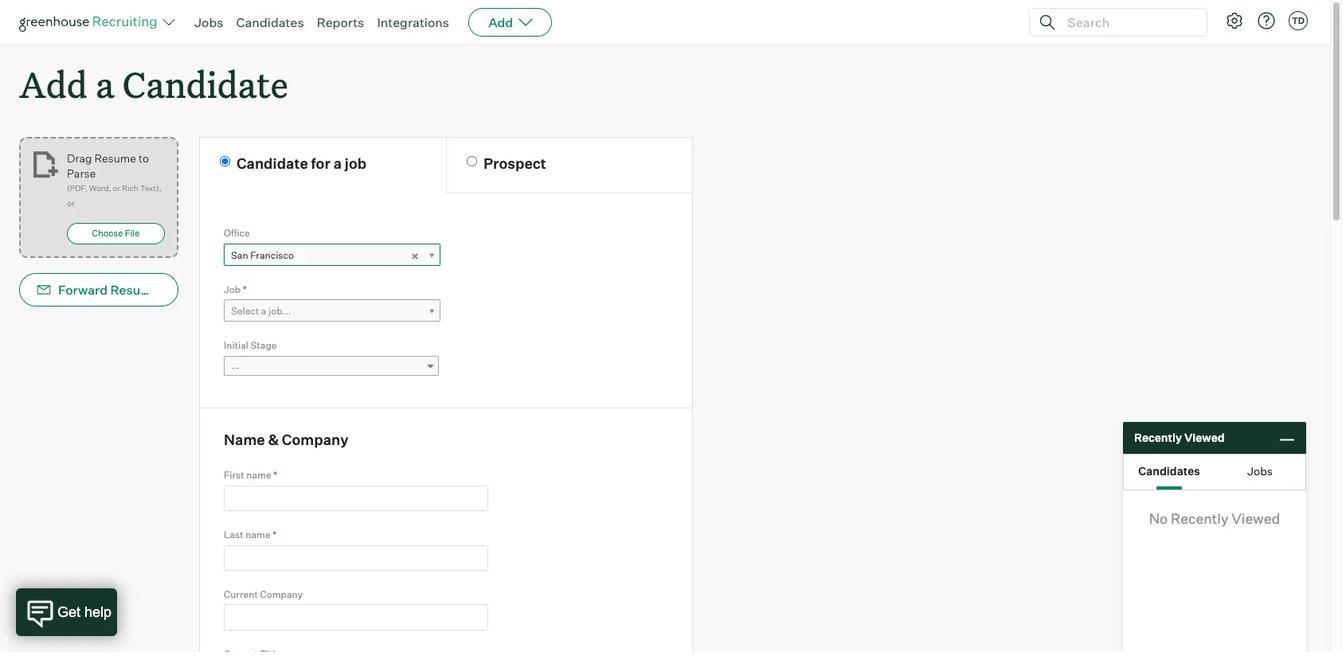 Task type: describe. For each thing, give the bounding box(es) containing it.
for
[[311, 155, 331, 172]]

Candidate for a job radio
[[220, 156, 230, 167]]

select a job... link
[[224, 300, 441, 323]]

(pdf,
[[67, 183, 87, 193]]

initial
[[224, 340, 249, 352]]

job
[[345, 155, 367, 172]]

forward resume via email
[[58, 282, 215, 298]]

* for last name *
[[273, 529, 277, 541]]

jobs link
[[194, 14, 224, 30]]

td
[[1292, 15, 1305, 26]]

1 horizontal spatial candidates
[[1139, 464, 1201, 478]]

integrations link
[[377, 14, 450, 30]]

select
[[231, 305, 259, 317]]

add a candidate
[[19, 61, 288, 108]]

name & company
[[224, 431, 349, 448]]

no
[[1150, 510, 1169, 528]]

prospect
[[484, 155, 547, 172]]

* for first name *
[[274, 470, 277, 481]]

francisco
[[250, 249, 294, 261]]

email
[[182, 282, 215, 298]]

drag resume to parse (pdf, word, or rich text), or
[[67, 152, 162, 208]]

reports link
[[317, 14, 364, 30]]

--
[[231, 362, 240, 374]]

td button
[[1289, 11, 1309, 30]]

name for last
[[246, 529, 271, 541]]

jobs
[[194, 14, 224, 30]]

a for candidate
[[96, 61, 114, 108]]

current
[[224, 589, 258, 601]]

forward resume via email button
[[19, 273, 215, 307]]

san
[[231, 249, 248, 261]]

resume for drag
[[94, 152, 136, 165]]

stage
[[251, 340, 277, 352]]

forward
[[58, 282, 108, 298]]

add for add
[[489, 14, 513, 30]]

0 vertical spatial *
[[243, 283, 247, 295]]

name
[[224, 431, 265, 448]]

Search text field
[[1064, 11, 1193, 34]]

0 vertical spatial company
[[282, 431, 349, 448]]

1 vertical spatial viewed
[[1232, 510, 1281, 528]]

&
[[268, 431, 279, 448]]



Task type: vqa. For each thing, say whether or not it's contained in the screenshot.
Last Note: Lachan Is A Skilled Hr Lead With Multiples Ye Ars Of Experience. Test Dumtwo               11 Minutes               Ago
no



Task type: locate. For each thing, give the bounding box(es) containing it.
0 vertical spatial candidate
[[122, 61, 288, 108]]

-- link
[[224, 356, 439, 379]]

1 vertical spatial name
[[246, 529, 271, 541]]

1 vertical spatial a
[[334, 155, 342, 172]]

1 horizontal spatial add
[[489, 14, 513, 30]]

a down greenhouse recruiting image
[[96, 61, 114, 108]]

2 - from the left
[[235, 362, 240, 374]]

0 vertical spatial or
[[113, 183, 120, 193]]

last name *
[[224, 529, 277, 541]]

candidates
[[236, 14, 304, 30], [1139, 464, 1201, 478]]

configure image
[[1226, 11, 1245, 30]]

resume inside drag resume to parse (pdf, word, or rich text), or
[[94, 152, 136, 165]]

company
[[282, 431, 349, 448], [260, 589, 303, 601]]

current company
[[224, 589, 303, 601]]

rich
[[122, 183, 138, 193]]

job
[[224, 283, 241, 295]]

candidates down recently viewed
[[1139, 464, 1201, 478]]

text),
[[140, 183, 162, 193]]

candidates right jobs
[[236, 14, 304, 30]]

office
[[224, 227, 250, 239]]

candidate down jobs
[[122, 61, 288, 108]]

1 vertical spatial *
[[274, 470, 277, 481]]

add for add a candidate
[[19, 61, 87, 108]]

0 horizontal spatial add
[[19, 61, 87, 108]]

0 horizontal spatial or
[[67, 199, 74, 208]]

job *
[[224, 283, 247, 295]]

0 vertical spatial name
[[247, 470, 272, 481]]

add inside popup button
[[489, 14, 513, 30]]

candidate
[[122, 61, 288, 108], [237, 155, 308, 172]]

greenhouse recruiting image
[[19, 13, 163, 32]]

1 vertical spatial company
[[260, 589, 303, 601]]

2 vertical spatial a
[[261, 305, 267, 317]]

1 horizontal spatial a
[[261, 305, 267, 317]]

td button
[[1286, 8, 1312, 33]]

name for first
[[247, 470, 272, 481]]

1 vertical spatial or
[[67, 199, 74, 208]]

0 vertical spatial resume
[[94, 152, 136, 165]]

1 vertical spatial candidates
[[1139, 464, 1201, 478]]

or left rich
[[113, 183, 120, 193]]

first
[[224, 470, 244, 481]]

integrations
[[377, 14, 450, 30]]

or
[[113, 183, 120, 193], [67, 199, 74, 208]]

resume inside button
[[110, 282, 159, 298]]

1 horizontal spatial viewed
[[1232, 510, 1281, 528]]

san francisco link
[[224, 244, 441, 267]]

* right job on the left of page
[[243, 283, 247, 295]]

resume left to
[[94, 152, 136, 165]]

choose
[[92, 228, 123, 239]]

resume
[[94, 152, 136, 165], [110, 282, 159, 298]]

initial stage
[[224, 340, 277, 352]]

None text field
[[224, 486, 489, 512], [224, 546, 489, 571], [224, 605, 489, 631], [224, 486, 489, 512], [224, 546, 489, 571], [224, 605, 489, 631]]

1 - from the left
[[231, 362, 235, 374]]

* right "last"
[[273, 529, 277, 541]]

word,
[[89, 183, 111, 193]]

a
[[96, 61, 114, 108], [334, 155, 342, 172], [261, 305, 267, 317]]

parse
[[67, 167, 96, 180]]

no recently viewed
[[1150, 510, 1281, 528]]

0 horizontal spatial a
[[96, 61, 114, 108]]

viewed
[[1185, 431, 1225, 445], [1232, 510, 1281, 528]]

candidates link
[[236, 14, 304, 30]]

add button
[[469, 8, 552, 37]]

0 horizontal spatial viewed
[[1185, 431, 1225, 445]]

2 horizontal spatial a
[[334, 155, 342, 172]]

or down (pdf,
[[67, 199, 74, 208]]

last
[[224, 529, 244, 541]]

* down "&"
[[274, 470, 277, 481]]

0 vertical spatial add
[[489, 14, 513, 30]]

0 vertical spatial recently
[[1135, 431, 1183, 445]]

company right the current
[[260, 589, 303, 601]]

0 vertical spatial a
[[96, 61, 114, 108]]

file
[[125, 228, 140, 239]]

candidate right candidate for a job radio
[[237, 155, 308, 172]]

add
[[489, 14, 513, 30], [19, 61, 87, 108]]

recently
[[1135, 431, 1183, 445], [1172, 510, 1229, 528]]

a right for
[[334, 155, 342, 172]]

2 vertical spatial *
[[273, 529, 277, 541]]

1 horizontal spatial or
[[113, 183, 120, 193]]

san francisco
[[231, 249, 294, 261]]

first name *
[[224, 470, 277, 481]]

candidate for a job
[[237, 155, 367, 172]]

Prospect radio
[[467, 156, 477, 167]]

name right "last"
[[246, 529, 271, 541]]

resume left 'via'
[[110, 282, 159, 298]]

reports
[[317, 14, 364, 30]]

recently viewed
[[1135, 431, 1225, 445]]

via
[[162, 282, 179, 298]]

*
[[243, 283, 247, 295], [274, 470, 277, 481], [273, 529, 277, 541]]

a left 'job...'
[[261, 305, 267, 317]]

name
[[247, 470, 272, 481], [246, 529, 271, 541]]

1 vertical spatial add
[[19, 61, 87, 108]]

choose file
[[92, 228, 140, 239]]

job...
[[269, 305, 291, 317]]

1 vertical spatial resume
[[110, 282, 159, 298]]

drag
[[67, 152, 92, 165]]

1 vertical spatial candidate
[[237, 155, 308, 172]]

to
[[139, 152, 149, 165]]

company right "&"
[[282, 431, 349, 448]]

name right first
[[247, 470, 272, 481]]

0 vertical spatial viewed
[[1185, 431, 1225, 445]]

resume for forward
[[110, 282, 159, 298]]

select a job...
[[231, 305, 291, 317]]

a for job...
[[261, 305, 267, 317]]

-
[[231, 362, 235, 374], [235, 362, 240, 374]]

0 horizontal spatial candidates
[[236, 14, 304, 30]]

0 vertical spatial candidates
[[236, 14, 304, 30]]

1 vertical spatial recently
[[1172, 510, 1229, 528]]



